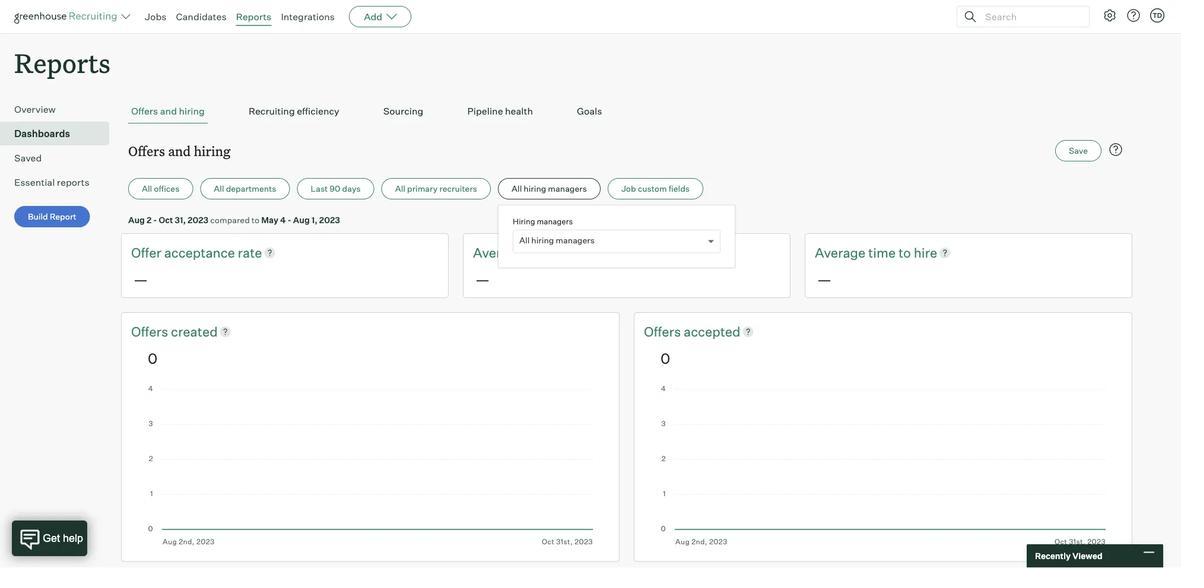 Task type: describe. For each thing, give the bounding box(es) containing it.
0 horizontal spatial reports
[[14, 45, 111, 80]]

recently
[[1036, 551, 1071, 561]]

managers inside button
[[548, 184, 587, 194]]

job custom fields button
[[608, 178, 704, 200]]

1 2023 from the left
[[188, 215, 209, 225]]

saved link
[[14, 151, 105, 165]]

4
[[280, 215, 286, 225]]

jobs
[[145, 11, 167, 23]]

dashboards
[[14, 128, 70, 140]]

average time to for hire
[[815, 244, 914, 261]]

hiring
[[513, 217, 535, 226]]

last 90 days button
[[297, 178, 375, 200]]

time link for fill
[[527, 244, 557, 262]]

all for all hiring managers button
[[512, 184, 522, 194]]

2
[[147, 215, 152, 225]]

2 2023 from the left
[[319, 215, 340, 225]]

save button
[[1056, 140, 1102, 162]]

custom
[[638, 184, 667, 194]]

created
[[171, 323, 218, 340]]

overview link
[[14, 102, 105, 116]]

rate link
[[238, 244, 262, 262]]

hire
[[914, 244, 938, 261]]

oct
[[159, 215, 173, 225]]

acceptance link
[[164, 244, 238, 262]]

sourcing button
[[380, 99, 427, 124]]

compared
[[210, 215, 250, 225]]

hire link
[[914, 244, 938, 262]]

greenhouse recruiting image
[[14, 10, 121, 24]]

report
[[50, 211, 76, 222]]

2 vertical spatial managers
[[556, 235, 595, 246]]

pipeline health
[[468, 105, 533, 117]]

primary
[[407, 184, 438, 194]]

— for hire
[[818, 270, 832, 288]]

goals button
[[574, 99, 605, 124]]

offers link for accepted
[[644, 322, 684, 341]]

td button
[[1151, 8, 1165, 23]]

all for all departments button
[[214, 184, 224, 194]]

offer acceptance
[[131, 244, 238, 261]]

integrations
[[281, 11, 335, 23]]

offers link for created
[[131, 322, 171, 341]]

hiring managers
[[513, 217, 573, 226]]

last 90 days
[[311, 184, 361, 194]]

viewed
[[1073, 551, 1103, 561]]

configure image
[[1103, 8, 1117, 23]]

90
[[330, 184, 341, 194]]

candidates
[[176, 11, 227, 23]]

fill link
[[572, 244, 586, 262]]

all offices
[[142, 184, 180, 194]]

job
[[622, 184, 636, 194]]

offer link
[[131, 244, 164, 262]]

all primary recruiters button
[[382, 178, 491, 200]]

overview
[[14, 103, 56, 115]]

all departments
[[214, 184, 276, 194]]

build report button
[[14, 206, 90, 228]]

recently viewed
[[1036, 551, 1103, 561]]

to for fill
[[557, 244, 569, 261]]

31,
[[175, 215, 186, 225]]

Search text field
[[983, 8, 1079, 25]]

save
[[1069, 146, 1088, 156]]

dashboards link
[[14, 127, 105, 141]]

accepted link
[[684, 322, 741, 341]]

fields
[[669, 184, 690, 194]]

offer
[[131, 244, 161, 261]]

offers inside button
[[131, 105, 158, 117]]

average link for fill
[[473, 244, 527, 262]]

all primary recruiters
[[395, 184, 477, 194]]

2 aug from the left
[[293, 215, 310, 225]]

1 vertical spatial all hiring managers
[[520, 235, 595, 246]]

— for fill
[[476, 270, 490, 288]]

recruiting
[[249, 105, 295, 117]]

td
[[1153, 11, 1163, 19]]

td button
[[1148, 6, 1167, 25]]

time link for hire
[[869, 244, 899, 262]]

0 horizontal spatial to
[[252, 215, 260, 225]]

1 — from the left
[[134, 270, 148, 288]]



Task type: vqa. For each thing, say whether or not it's contained in the screenshot.
1st TO 'link' from the left
yes



Task type: locate. For each thing, give the bounding box(es) containing it.
recruiters
[[440, 184, 477, 194]]

0 horizontal spatial to link
[[557, 244, 572, 262]]

1 horizontal spatial to link
[[899, 244, 914, 262]]

1 vertical spatial reports
[[14, 45, 111, 80]]

- right "2"
[[153, 215, 157, 225]]

2 time from the left
[[869, 244, 896, 261]]

reports right candidates
[[236, 11, 272, 23]]

1 horizontal spatial average time to
[[815, 244, 914, 261]]

0 for accepted
[[661, 349, 671, 367]]

accepted
[[684, 323, 741, 340]]

—
[[134, 270, 148, 288], [476, 270, 490, 288], [818, 270, 832, 288]]

1 to link from the left
[[557, 244, 572, 262]]

2 - from the left
[[288, 215, 291, 225]]

offers and hiring button
[[128, 99, 208, 124]]

build
[[28, 211, 48, 222]]

efficiency
[[297, 105, 340, 117]]

1 horizontal spatial offers link
[[644, 322, 684, 341]]

aug
[[128, 215, 145, 225], [293, 215, 310, 225]]

2 average link from the left
[[815, 244, 869, 262]]

2 — from the left
[[476, 270, 490, 288]]

time link left 'hire' link
[[869, 244, 899, 262]]

reports down the greenhouse recruiting image
[[14, 45, 111, 80]]

aug 2 - oct 31, 2023 compared to may 4 - aug 1, 2023
[[128, 215, 340, 225]]

managers up the hiring managers
[[548, 184, 587, 194]]

recruiting efficiency button
[[246, 99, 342, 124]]

to left fill
[[557, 244, 569, 261]]

2 average from the left
[[815, 244, 866, 261]]

all hiring managers up the hiring managers
[[512, 184, 587, 194]]

2 xychart image from the left
[[661, 386, 1106, 546]]

all hiring managers button
[[498, 178, 601, 200]]

1 horizontal spatial 2023
[[319, 215, 340, 225]]

0 horizontal spatial average time to
[[473, 244, 572, 261]]

1 horizontal spatial average
[[815, 244, 866, 261]]

reports
[[236, 11, 272, 23], [14, 45, 111, 80]]

0 for created
[[148, 349, 157, 367]]

average link for hire
[[815, 244, 869, 262]]

0 horizontal spatial offers link
[[131, 322, 171, 341]]

hiring
[[179, 105, 205, 117], [194, 142, 231, 160], [524, 184, 546, 194], [532, 235, 554, 246]]

0 horizontal spatial -
[[153, 215, 157, 225]]

integrations link
[[281, 11, 335, 23]]

all departments button
[[200, 178, 290, 200]]

2 horizontal spatial —
[[818, 270, 832, 288]]

0 horizontal spatial xychart image
[[148, 386, 593, 546]]

2 0 from the left
[[661, 349, 671, 367]]

last
[[311, 184, 328, 194]]

all for all offices button
[[142, 184, 152, 194]]

time for fill
[[527, 244, 554, 261]]

goals
[[577, 105, 602, 117]]

time down the hiring managers
[[527, 244, 554, 261]]

1,
[[312, 215, 318, 225]]

time left the "hire"
[[869, 244, 896, 261]]

0 vertical spatial offers and hiring
[[131, 105, 205, 117]]

1 aug from the left
[[128, 215, 145, 225]]

offers
[[131, 105, 158, 117], [128, 142, 165, 160], [131, 323, 171, 340], [644, 323, 684, 340]]

to
[[252, 215, 260, 225], [557, 244, 569, 261], [899, 244, 911, 261]]

to left may
[[252, 215, 260, 225]]

created link
[[171, 322, 218, 341]]

1 horizontal spatial aug
[[293, 215, 310, 225]]

rate
[[238, 244, 262, 261]]

0 horizontal spatial time link
[[527, 244, 557, 262]]

and inside offers and hiring button
[[160, 105, 177, 117]]

1 vertical spatial offers and hiring
[[128, 142, 231, 160]]

2023 right 1,
[[319, 215, 340, 225]]

0 vertical spatial managers
[[548, 184, 587, 194]]

1 xychart image from the left
[[148, 386, 593, 546]]

time for hire
[[869, 244, 896, 261]]

0 vertical spatial reports
[[236, 11, 272, 23]]

offers and hiring inside button
[[131, 105, 205, 117]]

offers link
[[131, 322, 171, 341], [644, 322, 684, 341]]

0 horizontal spatial —
[[134, 270, 148, 288]]

all inside button
[[512, 184, 522, 194]]

1 horizontal spatial -
[[288, 215, 291, 225]]

1 horizontal spatial —
[[476, 270, 490, 288]]

1 vertical spatial and
[[168, 142, 191, 160]]

all hiring managers down the hiring managers
[[520, 235, 595, 246]]

0 horizontal spatial 2023
[[188, 215, 209, 225]]

1 average link from the left
[[473, 244, 527, 262]]

health
[[505, 105, 533, 117]]

aug left "2"
[[128, 215, 145, 225]]

time link down the hiring managers
[[527, 244, 557, 262]]

1 horizontal spatial time link
[[869, 244, 899, 262]]

average time to for fill
[[473, 244, 572, 261]]

average for fill
[[473, 244, 524, 261]]

pipeline
[[468, 105, 503, 117]]

to link for hire
[[899, 244, 914, 262]]

average
[[473, 244, 524, 261], [815, 244, 866, 261]]

1 horizontal spatial xychart image
[[661, 386, 1106, 546]]

pipeline health button
[[465, 99, 536, 124]]

2 time link from the left
[[869, 244, 899, 262]]

fill
[[572, 244, 586, 261]]

essential
[[14, 176, 55, 188]]

1 average from the left
[[473, 244, 524, 261]]

all left offices
[[142, 184, 152, 194]]

recruiting efficiency
[[249, 105, 340, 117]]

to left the "hire"
[[899, 244, 911, 261]]

average for hire
[[815, 244, 866, 261]]

departments
[[226, 184, 276, 194]]

2 average time to from the left
[[815, 244, 914, 261]]

2 to link from the left
[[899, 244, 914, 262]]

all
[[142, 184, 152, 194], [214, 184, 224, 194], [395, 184, 406, 194], [512, 184, 522, 194], [520, 235, 530, 246]]

1 0 from the left
[[148, 349, 157, 367]]

to for hire
[[899, 244, 911, 261]]

hiring inside button
[[179, 105, 205, 117]]

1 horizontal spatial to
[[557, 244, 569, 261]]

1 horizontal spatial time
[[869, 244, 896, 261]]

0
[[148, 349, 157, 367], [661, 349, 671, 367]]

average time to
[[473, 244, 572, 261], [815, 244, 914, 261]]

0 horizontal spatial average
[[473, 244, 524, 261]]

tab list
[[128, 99, 1126, 124]]

add
[[364, 11, 382, 23]]

all up the hiring
[[512, 184, 522, 194]]

saved
[[14, 152, 42, 164]]

acceptance
[[164, 244, 235, 261]]

1 time from the left
[[527, 244, 554, 261]]

2 offers link from the left
[[644, 322, 684, 341]]

essential reports
[[14, 176, 89, 188]]

and
[[160, 105, 177, 117], [168, 142, 191, 160]]

sourcing
[[383, 105, 424, 117]]

build report
[[28, 211, 76, 222]]

0 horizontal spatial aug
[[128, 215, 145, 225]]

2023
[[188, 215, 209, 225], [319, 215, 340, 225]]

xychart image for accepted
[[661, 386, 1106, 546]]

all hiring managers inside button
[[512, 184, 587, 194]]

1 horizontal spatial 0
[[661, 349, 671, 367]]

2023 right 31,
[[188, 215, 209, 225]]

days
[[342, 184, 361, 194]]

may
[[261, 215, 279, 225]]

to link for fill
[[557, 244, 572, 262]]

all down the hiring
[[520, 235, 530, 246]]

-
[[153, 215, 157, 225], [288, 215, 291, 225]]

managers right the hiring
[[537, 217, 573, 226]]

1 - from the left
[[153, 215, 157, 225]]

jobs link
[[145, 11, 167, 23]]

hiring inside button
[[524, 184, 546, 194]]

to link
[[557, 244, 572, 262], [899, 244, 914, 262]]

add button
[[349, 6, 412, 27]]

all inside button
[[142, 184, 152, 194]]

offices
[[154, 184, 180, 194]]

essential reports link
[[14, 175, 105, 190]]

2 horizontal spatial to
[[899, 244, 911, 261]]

xychart image
[[148, 386, 593, 546], [661, 386, 1106, 546]]

faq image
[[1109, 143, 1123, 157]]

0 vertical spatial all hiring managers
[[512, 184, 587, 194]]

1 average time to from the left
[[473, 244, 572, 261]]

time
[[527, 244, 554, 261], [869, 244, 896, 261]]

tab list containing offers and hiring
[[128, 99, 1126, 124]]

managers down the hiring managers
[[556, 235, 595, 246]]

1 vertical spatial managers
[[537, 217, 573, 226]]

3 — from the left
[[818, 270, 832, 288]]

all for all primary recruiters button
[[395, 184, 406, 194]]

time link
[[527, 244, 557, 262], [869, 244, 899, 262]]

job custom fields
[[622, 184, 690, 194]]

all offices button
[[128, 178, 193, 200]]

0 horizontal spatial average link
[[473, 244, 527, 262]]

xychart image for created
[[148, 386, 593, 546]]

1 offers link from the left
[[131, 322, 171, 341]]

1 horizontal spatial reports
[[236, 11, 272, 23]]

0 horizontal spatial 0
[[148, 349, 157, 367]]

reports link
[[236, 11, 272, 23]]

1 time link from the left
[[527, 244, 557, 262]]

1 horizontal spatial average link
[[815, 244, 869, 262]]

all left primary
[[395, 184, 406, 194]]

candidates link
[[176, 11, 227, 23]]

reports
[[57, 176, 89, 188]]

0 vertical spatial and
[[160, 105, 177, 117]]

0 horizontal spatial time
[[527, 244, 554, 261]]

all hiring managers
[[512, 184, 587, 194], [520, 235, 595, 246]]

all left 'departments'
[[214, 184, 224, 194]]

- right 4
[[288, 215, 291, 225]]

aug left 1,
[[293, 215, 310, 225]]



